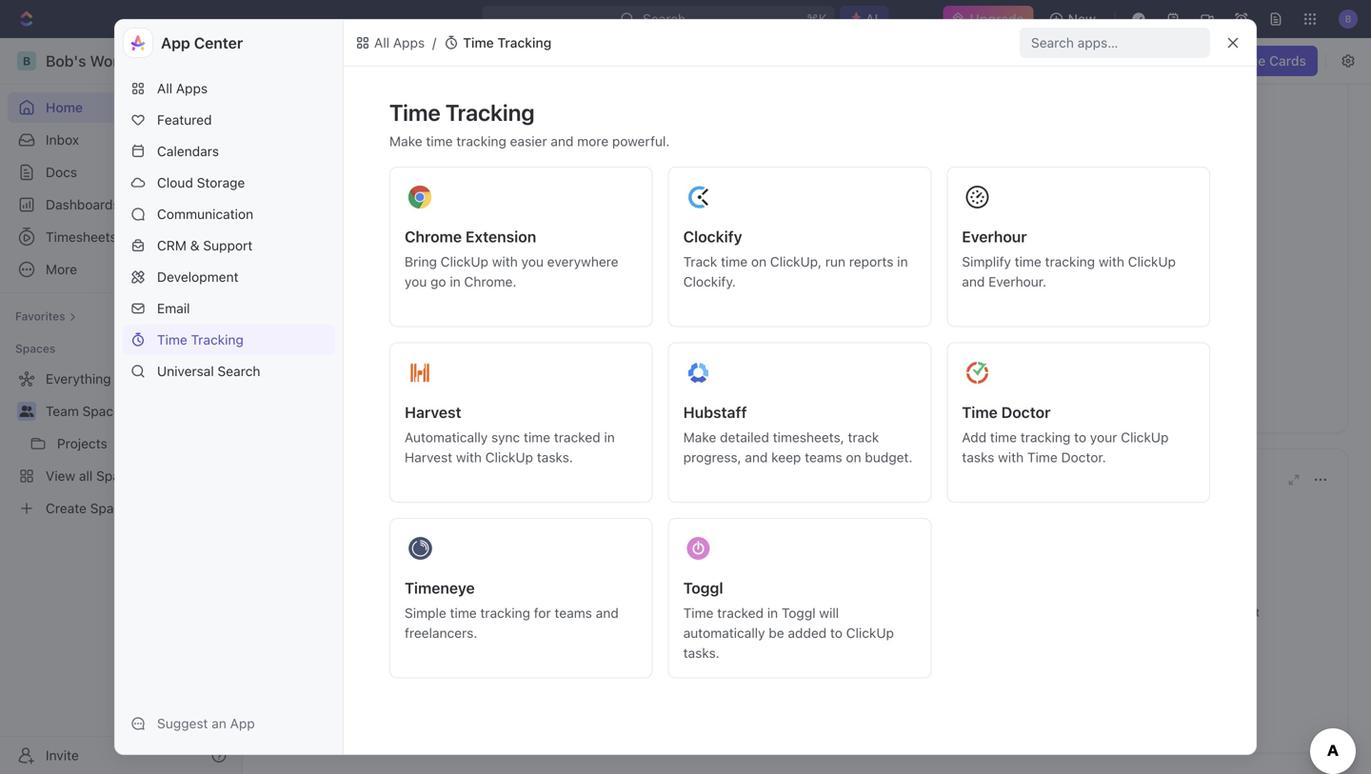 Task type: describe. For each thing, give the bounding box(es) containing it.
timesheets,
[[773, 429, 844, 445]]

doctor
[[1001, 403, 1051, 421]]

use clickup ai to create a recurring summary of recent activity.
[[959, 247, 1204, 277]]

1 harvest from the top
[[405, 403, 461, 421]]

track
[[683, 254, 717, 269]]

add inside lineup keeps your most important tasks in one list. add your most important task to get started.
[[1181, 606, 1203, 619]]

2 vertical spatial tracking
[[191, 332, 244, 348]]

center
[[194, 34, 243, 52]]

one
[[1136, 606, 1156, 619]]

add inside time doctor add time tracking to your clickup tasks with time doctor.
[[962, 429, 987, 445]]

time tracking link
[[123, 325, 335, 355]]

upgrade
[[970, 11, 1024, 27]]

docs
[[46, 164, 77, 180]]

0 vertical spatial tasks.
[[571, 238, 602, 251]]

storage
[[197, 175, 245, 190]]

create
[[502, 272, 539, 286]]

list
[[448, 238, 468, 251]]

0 vertical spatial all apps
[[374, 35, 425, 50]]

0 vertical spatial tracking
[[497, 35, 552, 50]]

with inside time doctor add time tracking to your clickup tasks with time doctor.
[[998, 449, 1024, 465]]

in inside chrome extension bring clickup with you everywhere you go in chrome.
[[450, 274, 461, 289]]

chrome extension bring clickup with you everywhere you go in chrome.
[[405, 228, 618, 289]]

clickup inside chrome extension bring clickup with you everywhere you go in chrome.
[[441, 254, 488, 269]]

tasks inside lineup keeps your most important tasks in one list. add your most important task to get started.
[[1092, 606, 1120, 619]]

1 horizontal spatial toggl
[[782, 605, 816, 621]]

0 vertical spatial for
[[525, 238, 540, 251]]

1 vertical spatial learn
[[612, 653, 642, 666]]

email link
[[123, 293, 335, 324]]

dashboards link
[[8, 189, 234, 220]]

clockify.
[[683, 274, 736, 289]]

development link
[[123, 262, 335, 292]]

calendars link
[[123, 136, 335, 167]]

invite
[[46, 747, 79, 763]]

budget.
[[865, 449, 913, 465]]

clickup inside everhour simplify time tracking with clickup and everhour.
[[1128, 254, 1176, 269]]

manage cards
[[1216, 53, 1306, 69]]

dxxtk image for time tracking
[[444, 35, 459, 50]]

activity.
[[1086, 264, 1128, 277]]

harvest automatically sync time tracked in harvest with clickup tasks.
[[405, 403, 615, 465]]

with inside chrome extension bring clickup with you everywhere you go in chrome.
[[492, 254, 518, 269]]

apps for the bottom all apps link
[[176, 80, 208, 96]]

1 vertical spatial you
[[405, 274, 427, 289]]

be
[[769, 625, 784, 641]]

communication
[[157, 206, 253, 222]]

list.
[[1159, 606, 1178, 619]]

no comments
[[480, 624, 585, 642]]

communication link
[[123, 199, 335, 229]]

app inside button
[[230, 716, 255, 731]]

everhour
[[962, 228, 1027, 246]]

0 horizontal spatial app
[[161, 34, 190, 52]]

crm
[[157, 238, 187, 253]]

automatically
[[405, 429, 488, 445]]

crm & support
[[157, 238, 253, 253]]

universal search link
[[123, 356, 335, 387]]

universal search
[[157, 363, 260, 379]]

cloud
[[157, 175, 193, 190]]

featured link
[[123, 105, 335, 135]]

in inside toggl time tracked in toggl will automatically be added to clickup tasks.
[[767, 605, 778, 621]]

home
[[46, 99, 83, 115]]

in inside lineup keeps your most important tasks in one list. add your most important task to get started.
[[1123, 606, 1133, 619]]

tasks inside time doctor add time tracking to your clickup tasks with time doctor.
[[962, 449, 994, 465]]

and for simple
[[596, 605, 619, 621]]

lineup keeps your most important tasks in one list. add your most important task to get started.
[[903, 606, 1260, 634]]

clickup inside use clickup ai to create a recurring summary of recent activity.
[[983, 247, 1025, 260]]

run
[[825, 254, 846, 269]]

doctor.
[[1061, 449, 1106, 465]]

time tracking dialog
[[114, 19, 1257, 755]]

to inside time doctor add time tracking to your clickup tasks with time doctor.
[[1074, 429, 1086, 445]]

hubstaff
[[683, 403, 747, 421]]

and for make
[[745, 449, 768, 465]]

is
[[471, 238, 480, 251]]

space
[[82, 403, 121, 419]]

assigned comments
[[289, 471, 436, 489]]

your inside time doctor add time tracking to your clickup tasks with time doctor.
[[1090, 429, 1117, 445]]

time inside time tracking make time tracking easier and more powerful.
[[426, 133, 453, 149]]

automatically
[[683, 625, 765, 641]]

0 vertical spatial you
[[521, 254, 544, 269]]

tracking inside time doctor add time tracking to your clickup tasks with time doctor.
[[1021, 429, 1071, 445]]

keeps
[[944, 606, 976, 619]]

everhour simplify time tracking with clickup and everhour.
[[962, 228, 1176, 289]]

teams inside the hubstaff make detailed timesheets, track progress, and keep teams on budget.
[[805, 449, 842, 465]]

tracking inside timeneye simple time tracking for teams and freelancers.
[[480, 605, 530, 621]]

time right / at the left top
[[463, 35, 494, 50]]

docs link
[[8, 157, 234, 188]]

simplify
[[962, 254, 1011, 269]]

1 vertical spatial learn more link
[[612, 653, 673, 666]]

time inside harvest automatically sync time tracked in harvest with clickup tasks.
[[524, 429, 550, 445]]

suggest an app button
[[123, 708, 335, 739]]

time inside toggl time tracked in toggl will automatically be added to clickup tasks.
[[683, 605, 714, 621]]

upgrade link
[[943, 6, 1034, 32]]

personal
[[399, 238, 445, 251]]

comments
[[504, 624, 585, 642]]

team space link
[[46, 396, 181, 427]]

a inside use clickup ai to create a recurring summary of recent activity.
[[1093, 247, 1099, 260]]

recurring
[[1103, 247, 1152, 260]]

timeneye
[[405, 579, 475, 597]]

team space
[[46, 403, 121, 419]]

keep
[[771, 449, 801, 465]]

time inside timeneye simple time tracking for teams and freelancers.
[[450, 605, 477, 621]]

use
[[959, 247, 979, 260]]

0 horizontal spatial toggl
[[683, 579, 723, 597]]

track
[[848, 429, 879, 445]]

will
[[819, 605, 839, 621]]

timeneye simple time tracking for teams and freelancers.
[[405, 579, 619, 641]]

manage
[[1216, 53, 1266, 69]]

app center
[[161, 34, 243, 52]]

tracking inside everhour simplify time tracking with clickup and everhour.
[[1045, 254, 1095, 269]]

reports
[[849, 254, 894, 269]]

timesheets link
[[8, 222, 234, 252]]

teams inside timeneye simple time tracking for teams and freelancers.
[[555, 605, 592, 621]]

and for tracking
[[551, 133, 574, 149]]

suggest an app
[[157, 716, 255, 731]]

home
[[492, 238, 522, 251]]

for inside timeneye simple time tracking for teams and freelancers.
[[534, 605, 551, 621]]

Search apps… field
[[1031, 31, 1203, 54]]

to inside toggl time tracked in toggl will automatically be added to clickup tasks.
[[830, 625, 843, 641]]

1 vertical spatial all apps link
[[123, 73, 335, 104]]

time inside time tracking make time tracking easier and more powerful.
[[389, 99, 441, 126]]

everhour.
[[988, 274, 1046, 289]]

2 harvest from the top
[[405, 449, 452, 465]]

a inside button
[[542, 272, 548, 286]]

featured
[[157, 112, 212, 128]]

2 vertical spatial more
[[645, 653, 673, 666]]

search
[[218, 363, 260, 379]]

with inside harvest automatically sync time tracked in harvest with clickup tasks.
[[456, 449, 482, 465]]

favorites
[[15, 309, 65, 323]]

tracked inside harvest automatically sync time tracked in harvest with clickup tasks.
[[554, 429, 600, 445]]

your up everywhere
[[544, 238, 567, 251]]

suggest
[[157, 716, 208, 731]]



Task type: locate. For each thing, give the bounding box(es) containing it.
no
[[480, 624, 501, 642]]

0 horizontal spatial a
[[483, 238, 489, 251]]

all up featured at left
[[157, 80, 172, 96]]

freelancers.
[[405, 625, 477, 641]]

sidebar navigation
[[0, 38, 243, 774]]

1 vertical spatial time tracking
[[157, 332, 244, 348]]

your right list.
[[1206, 606, 1230, 619]]

1 horizontal spatial on
[[846, 449, 861, 465]]

your right keeps
[[979, 606, 1003, 619]]

1 vertical spatial tracked
[[717, 605, 764, 621]]

everywhere
[[547, 254, 618, 269]]

tasks. inside toggl time tracked in toggl will automatically be added to clickup tasks.
[[683, 645, 720, 661]]

0 horizontal spatial teams
[[555, 605, 592, 621]]

harvest down automatically
[[405, 449, 452, 465]]

spaces
[[15, 342, 56, 355]]

comments
[[360, 471, 436, 489]]

dxxtk image left / at the left top
[[355, 35, 370, 50]]

easier
[[510, 133, 547, 149]]

a right the is
[[483, 238, 489, 251]]

toggl up "automatically"
[[683, 579, 723, 597]]

make inside time tracking make time tracking easier and more powerful.
[[389, 133, 422, 149]]

progress,
[[683, 449, 741, 465]]

time
[[463, 35, 494, 50], [389, 99, 441, 126], [157, 332, 187, 348], [962, 403, 998, 421], [1027, 449, 1058, 465], [683, 605, 714, 621]]

cloud storage link
[[123, 168, 335, 198]]

1 horizontal spatial all apps link
[[351, 31, 429, 54]]

apps left / at the left top
[[393, 35, 425, 50]]

1 horizontal spatial apps
[[393, 35, 425, 50]]

inbox
[[46, 132, 79, 148]]

of
[[1035, 264, 1046, 277]]

on left clickup,
[[751, 254, 767, 269]]

clickup inside harvest automatically sync time tracked in harvest with clickup tasks.
[[485, 449, 533, 465]]

0 vertical spatial make
[[389, 133, 422, 149]]

all apps link left / at the left top
[[351, 31, 429, 54]]

0 horizontal spatial all apps link
[[123, 73, 335, 104]]

time left "doctor"
[[962, 403, 998, 421]]

⌘k
[[807, 11, 827, 27]]

0 horizontal spatial make
[[389, 133, 422, 149]]

0 vertical spatial harvest
[[405, 403, 461, 421]]

added
[[788, 625, 827, 641]]

2 vertical spatial tasks.
[[683, 645, 720, 661]]

in inside harvest automatically sync time tracked in harvest with clickup tasks.
[[604, 429, 615, 445]]

tracking inside time tracking make time tracking easier and more powerful.
[[456, 133, 506, 149]]

dxxtk image for all apps
[[355, 35, 370, 50]]

1 horizontal spatial important
[[1036, 606, 1088, 619]]

/
[[432, 35, 436, 50]]

team
[[46, 403, 79, 419]]

all left / at the left top
[[374, 35, 389, 50]]

time inside everhour simplify time tracking with clickup and everhour.
[[1015, 254, 1041, 269]]

1 horizontal spatial all apps
[[374, 35, 425, 50]]

bring
[[405, 254, 437, 269]]

0 vertical spatial all
[[374, 35, 389, 50]]

1 vertical spatial on
[[846, 449, 861, 465]]

1 horizontal spatial teams
[[805, 449, 842, 465]]

time tracking up universal search
[[157, 332, 244, 348]]

edit
[[1083, 53, 1106, 69]]

app right an
[[230, 716, 255, 731]]

1 dxxtk image from the left
[[355, 35, 370, 50]]

in inside clockify track time on clickup, run reports in clockify.
[[897, 254, 908, 269]]

to down will
[[830, 625, 843, 641]]

important down keeps
[[970, 621, 1023, 634]]

ai
[[1028, 247, 1039, 260]]

0 horizontal spatial apps
[[176, 80, 208, 96]]

time tracking make time tracking easier and more powerful.
[[389, 99, 670, 149]]

all apps up featured at left
[[157, 80, 208, 96]]

powerful.
[[612, 133, 670, 149]]

most right list.
[[1233, 606, 1260, 619]]

1 vertical spatial harvest
[[405, 449, 452, 465]]

0 vertical spatial teams
[[805, 449, 842, 465]]

apps
[[393, 35, 425, 50], [176, 80, 208, 96]]

and down simplify on the right of the page
[[962, 274, 985, 289]]

1 vertical spatial tracking
[[445, 99, 535, 126]]

1 vertical spatial app
[[230, 716, 255, 731]]

tasks up started.
[[1092, 606, 1120, 619]]

and right easier
[[551, 133, 574, 149]]

and inside the hubstaff make detailed timesheets, track progress, and keep teams on budget.
[[745, 449, 768, 465]]

for
[[525, 238, 540, 251], [534, 605, 551, 621]]

task down everywhere
[[551, 272, 575, 286]]

&
[[190, 238, 200, 253]]

and inside timeneye simple time tracking for teams and freelancers.
[[596, 605, 619, 621]]

0 vertical spatial on
[[751, 254, 767, 269]]

on inside the hubstaff make detailed timesheets, track progress, and keep teams on budget.
[[846, 449, 861, 465]]

cards
[[1269, 53, 1306, 69]]

with down automatically
[[456, 449, 482, 465]]

your
[[544, 238, 567, 251], [1090, 429, 1117, 445], [979, 606, 1003, 619], [1206, 606, 1230, 619]]

teams up comments
[[555, 605, 592, 621]]

assigned
[[289, 471, 356, 489]]

time inside time doctor add time tracking to your clickup tasks with time doctor.
[[990, 429, 1017, 445]]

all apps link
[[351, 31, 429, 54], [123, 73, 335, 104]]

toggl
[[683, 579, 723, 597], [782, 605, 816, 621]]

and inside time tracking make time tracking easier and more powerful.
[[551, 133, 574, 149]]

create
[[1056, 247, 1090, 260]]

1 most from the left
[[1006, 606, 1033, 619]]

timesheets
[[46, 229, 117, 245]]

0 vertical spatial apps
[[393, 35, 425, 50]]

1 horizontal spatial add
[[1181, 606, 1203, 619]]

0 vertical spatial toggl
[[683, 579, 723, 597]]

to
[[1042, 247, 1053, 260], [1074, 429, 1086, 445], [1052, 621, 1062, 634], [830, 625, 843, 641]]

chrome
[[405, 228, 462, 246]]

all apps link up featured link
[[123, 73, 335, 104]]

2 horizontal spatial a
[[1093, 247, 1099, 260]]

time right sync
[[524, 429, 550, 445]]

0 horizontal spatial important
[[970, 621, 1023, 634]]

apps for all apps link to the right
[[393, 35, 425, 50]]

0 horizontal spatial add
[[962, 429, 987, 445]]

toggl up added at the right
[[782, 605, 816, 621]]

a up activity.
[[1093, 247, 1099, 260]]

teams down timesheets,
[[805, 449, 842, 465]]

with down "home"
[[492, 254, 518, 269]]

1 horizontal spatial app
[[230, 716, 255, 731]]

an
[[212, 716, 226, 731]]

0 vertical spatial tracked
[[554, 429, 600, 445]]

1 horizontal spatial all
[[374, 35, 389, 50]]

0 vertical spatial time tracking
[[463, 35, 552, 50]]

2 dxxtk image from the left
[[444, 35, 459, 50]]

and for simplify
[[962, 274, 985, 289]]

time up 'clockify.'
[[721, 254, 748, 269]]

to up doctor.
[[1074, 429, 1086, 445]]

task left the get
[[1026, 621, 1048, 634]]

0 horizontal spatial dxxtk image
[[355, 35, 370, 50]]

1 horizontal spatial you
[[521, 254, 544, 269]]

new
[[1068, 11, 1096, 27]]

tracking inside time tracking make time tracking easier and more powerful.
[[445, 99, 535, 126]]

time left easier
[[426, 133, 453, 149]]

0 horizontal spatial task
[[551, 272, 575, 286]]

lineup
[[903, 606, 941, 619]]

0 vertical spatial all apps link
[[351, 31, 429, 54]]

0 vertical spatial important
[[1036, 606, 1088, 619]]

time up freelancers.
[[450, 605, 477, 621]]

important up the get
[[1036, 606, 1088, 619]]

user group image
[[20, 406, 34, 417]]

app left center
[[161, 34, 190, 52]]

1 vertical spatial teams
[[555, 605, 592, 621]]

favorites button
[[8, 305, 84, 328]]

a right create at left
[[542, 272, 548, 286]]

1 horizontal spatial dxxtk image
[[444, 35, 459, 50]]

extension
[[466, 228, 536, 246]]

dxxtk image
[[355, 35, 370, 50], [444, 35, 459, 50]]

1 horizontal spatial tracked
[[717, 605, 764, 621]]

for right "home"
[[525, 238, 540, 251]]

0 vertical spatial add
[[962, 429, 987, 445]]

tracking up time tracking make time tracking easier and more powerful.
[[497, 35, 552, 50]]

time doctor add time tracking to your clickup tasks with time doctor.
[[962, 403, 1169, 465]]

clickup inside time doctor add time tracking to your clickup tasks with time doctor.
[[1121, 429, 1169, 445]]

task inside lineup keeps your most important tasks in one list. add your most important task to get started.
[[1026, 621, 1048, 634]]

time up the everhour.
[[1015, 254, 1041, 269]]

time up "automatically"
[[683, 605, 714, 621]]

layout:
[[1110, 53, 1151, 69]]

on inside clockify track time on clickup, run reports in clockify.
[[751, 254, 767, 269]]

tasks. inside harvest automatically sync time tracked in harvest with clickup tasks.
[[537, 449, 573, 465]]

0 vertical spatial app
[[161, 34, 190, 52]]

to left the get
[[1052, 621, 1062, 634]]

to inside use clickup ai to create a recurring summary of recent activity.
[[1042, 247, 1053, 260]]

tracking up universal search
[[191, 332, 244, 348]]

0 horizontal spatial tracked
[[554, 429, 600, 445]]

1 vertical spatial tasks
[[1092, 606, 1120, 619]]

dxxtk image right / at the left top
[[444, 35, 459, 50]]

with down "doctor"
[[998, 449, 1024, 465]]

universal
[[157, 363, 214, 379]]

all apps left / at the left top
[[374, 35, 425, 50]]

0 horizontal spatial you
[[405, 274, 427, 289]]

1 vertical spatial task
[[1026, 621, 1048, 634]]

tracked up "automatically"
[[717, 605, 764, 621]]

create a task button
[[483, 268, 582, 290]]

cloud storage
[[157, 175, 245, 190]]

tracking up easier
[[445, 99, 535, 126]]

tracking
[[497, 35, 552, 50], [445, 99, 535, 126], [191, 332, 244, 348]]

more inside time tracking make time tracking easier and more powerful.
[[577, 133, 609, 149]]

time down "doctor"
[[990, 429, 1017, 445]]

time down / at the left top
[[389, 99, 441, 126]]

on down track on the right bottom of page
[[846, 449, 861, 465]]

and inside everhour simplify time tracking with clickup and everhour.
[[962, 274, 985, 289]]

0 vertical spatial learn
[[606, 238, 636, 251]]

clickup,
[[770, 254, 822, 269]]

recent
[[1049, 264, 1083, 277]]

1 vertical spatial important
[[970, 621, 1023, 634]]

0 vertical spatial learn more link
[[606, 238, 666, 251]]

time inside clockify track time on clickup, run reports in clockify.
[[721, 254, 748, 269]]

tracked right sync
[[554, 429, 600, 445]]

clockify track time on clickup, run reports in clockify.
[[683, 228, 908, 289]]

with inside everhour simplify time tracking with clickup and everhour.
[[1099, 254, 1124, 269]]

1 horizontal spatial a
[[542, 272, 548, 286]]

1 vertical spatial make
[[683, 429, 716, 445]]

time tracking right / at the left top
[[463, 35, 552, 50]]

time tracking
[[463, 35, 552, 50], [157, 332, 244, 348]]

important
[[1036, 606, 1088, 619], [970, 621, 1023, 634]]

0 horizontal spatial most
[[1006, 606, 1033, 619]]

harvest up automatically
[[405, 403, 461, 421]]

your up doctor.
[[1090, 429, 1117, 445]]

personal list is a home for your tasks. learn more
[[399, 238, 666, 251]]

get
[[1066, 621, 1083, 634]]

all
[[374, 35, 389, 50], [157, 80, 172, 96]]

email
[[157, 300, 190, 316]]

for up comments
[[534, 605, 551, 621]]

and up learn more at the left bottom of the page
[[596, 605, 619, 621]]

time down email
[[157, 332, 187, 348]]

tracked inside toggl time tracked in toggl will automatically be added to clickup tasks.
[[717, 605, 764, 621]]

hubstaff make detailed timesheets, track progress, and keep teams on budget.
[[683, 403, 913, 465]]

0 vertical spatial task
[[551, 272, 575, 286]]

you down the bring
[[405, 274, 427, 289]]

task inside button
[[551, 272, 575, 286]]

0 horizontal spatial on
[[751, 254, 767, 269]]

2 most from the left
[[1233, 606, 1260, 619]]

1 vertical spatial more
[[639, 238, 666, 251]]

tasks right budget. on the bottom of page
[[962, 449, 994, 465]]

to right ai at the top
[[1042, 247, 1053, 260]]

make
[[389, 133, 422, 149], [683, 429, 716, 445]]

add
[[962, 429, 987, 445], [1181, 606, 1203, 619]]

chrome.
[[464, 274, 516, 289]]

inbox link
[[8, 125, 234, 155]]

and
[[551, 133, 574, 149], [962, 274, 985, 289], [745, 449, 768, 465], [596, 605, 619, 621]]

1 vertical spatial for
[[534, 605, 551, 621]]

learn
[[606, 238, 636, 251], [612, 653, 642, 666]]

new button
[[1041, 4, 1107, 34]]

tasks
[[962, 449, 994, 465], [1092, 606, 1120, 619]]

you down personal list is a home for your tasks. learn more
[[521, 254, 544, 269]]

1 vertical spatial apps
[[176, 80, 208, 96]]

1 vertical spatial all
[[157, 80, 172, 96]]

calendars
[[157, 143, 219, 159]]

clickup inside toggl time tracked in toggl will automatically be added to clickup tasks.
[[846, 625, 894, 641]]

and down detailed
[[745, 449, 768, 465]]

0 horizontal spatial all apps
[[157, 80, 208, 96]]

search...
[[643, 11, 697, 27]]

0 vertical spatial tasks
[[962, 449, 994, 465]]

0 horizontal spatial time tracking
[[157, 332, 244, 348]]

1 vertical spatial add
[[1181, 606, 1203, 619]]

0 vertical spatial more
[[577, 133, 609, 149]]

1 horizontal spatial make
[[683, 429, 716, 445]]

task
[[551, 272, 575, 286], [1026, 621, 1048, 634]]

with
[[492, 254, 518, 269], [1099, 254, 1124, 269], [456, 449, 482, 465], [998, 449, 1024, 465]]

sync
[[491, 429, 520, 445]]

1 vertical spatial toggl
[[782, 605, 816, 621]]

most right keeps
[[1006, 606, 1033, 619]]

make inside the hubstaff make detailed timesheets, track progress, and keep teams on budget.
[[683, 429, 716, 445]]

apps up featured at left
[[176, 80, 208, 96]]

a
[[483, 238, 489, 251], [1093, 247, 1099, 260], [542, 272, 548, 286]]

support
[[203, 238, 253, 253]]

go
[[430, 274, 446, 289]]

1 horizontal spatial task
[[1026, 621, 1048, 634]]

with right create
[[1099, 254, 1124, 269]]

1 horizontal spatial tasks
[[1092, 606, 1120, 619]]

1 horizontal spatial time tracking
[[463, 35, 552, 50]]

tracked
[[554, 429, 600, 445], [717, 605, 764, 621]]

1 horizontal spatial most
[[1233, 606, 1260, 619]]

to inside lineup keeps your most important tasks in one list. add your most important task to get started.
[[1052, 621, 1062, 634]]

time left doctor.
[[1027, 449, 1058, 465]]

0 horizontal spatial tasks
[[962, 449, 994, 465]]

0 horizontal spatial all
[[157, 80, 172, 96]]

1 vertical spatial all apps
[[157, 80, 208, 96]]

crm & support link
[[123, 230, 335, 261]]

1 vertical spatial tasks.
[[537, 449, 573, 465]]

toggl time tracked in toggl will automatically be added to clickup tasks.
[[683, 579, 894, 661]]



Task type: vqa. For each thing, say whether or not it's contained in the screenshot.
'Development'
yes



